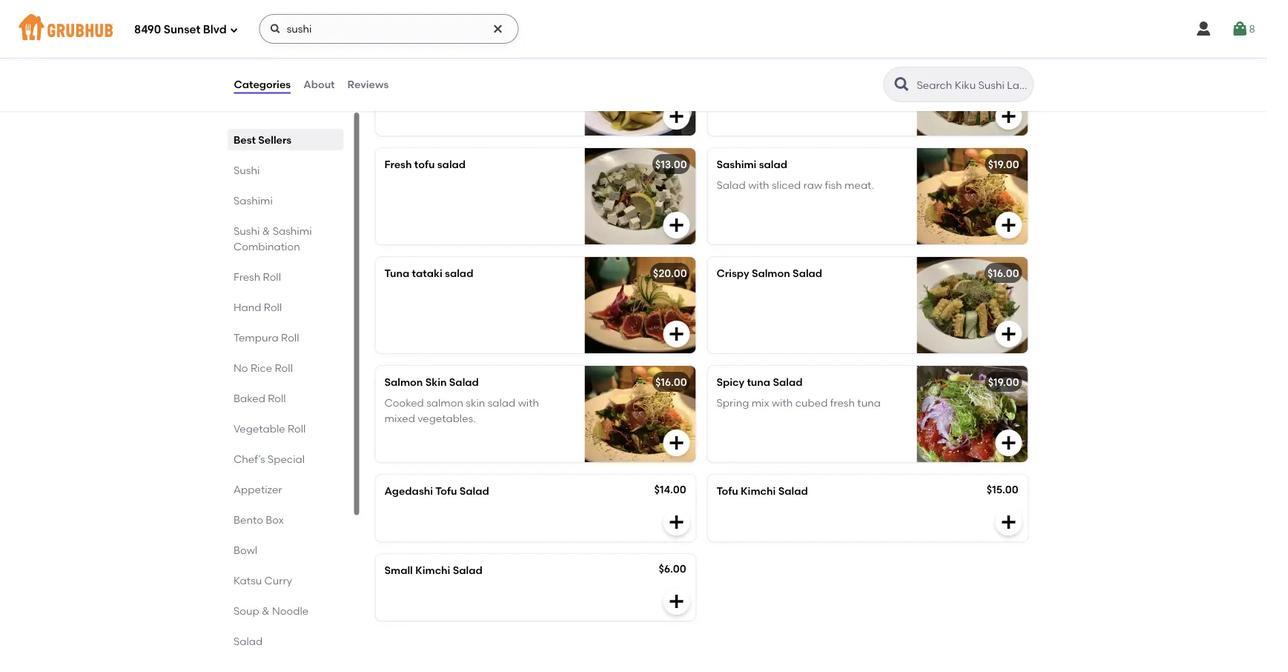 Task type: locate. For each thing, give the bounding box(es) containing it.
mixed
[[441, 70, 472, 83], [385, 412, 415, 425]]

dressing.
[[498, 70, 543, 83]]

with right the skin on the bottom left
[[518, 397, 539, 410]]

roll inside tempura roll tab
[[281, 332, 299, 344]]

tempura roll tab
[[233, 330, 337, 346]]

bento box
[[233, 514, 284, 527]]

with right mix
[[772, 397, 793, 410]]

&
[[262, 225, 270, 237], [262, 605, 269, 618]]

sunset
[[164, 23, 200, 36]]

with left dressing.
[[474, 70, 495, 83]]

1 horizontal spatial kimchi
[[741, 485, 776, 498]]

tofu
[[435, 485, 457, 498], [717, 485, 739, 498]]

katsu curry tab
[[233, 573, 337, 589]]

2 vertical spatial sashimi
[[272, 225, 312, 237]]

2 sushi from the top
[[233, 225, 260, 237]]

$16.00
[[988, 49, 1020, 62], [988, 267, 1020, 280], [656, 376, 687, 389]]

combination
[[233, 240, 300, 253]]

sashimi
[[717, 158, 757, 171], [233, 194, 273, 207], [272, 225, 312, 237]]

kimchi
[[741, 485, 776, 498], [416, 565, 451, 577]]

$19.00 for salad with sliced raw fish meat.
[[988, 158, 1020, 171]]

baked
[[233, 392, 265, 405]]

1 vertical spatial kimchi
[[416, 565, 451, 577]]

sashimi up salad with sliced raw fish meat.
[[717, 158, 757, 171]]

& inside "tab"
[[262, 605, 269, 618]]

vegetable
[[233, 423, 285, 435]]

soup
[[233, 605, 259, 618]]

tuna right fresh
[[858, 397, 881, 410]]

1 horizontal spatial salmon
[[752, 267, 791, 280]]

with
[[474, 70, 495, 83], [749, 179, 770, 192], [518, 397, 539, 410], [772, 397, 793, 410]]

$13.00
[[656, 158, 687, 171]]

no
[[233, 362, 248, 375]]

tuna
[[385, 267, 410, 280]]

fresh up 'hand'
[[233, 271, 260, 283]]

special
[[267, 453, 305, 466]]

tuna
[[747, 376, 771, 389], [858, 397, 881, 410]]

& right soup
[[262, 605, 269, 618]]

roll for tempura
[[281, 332, 299, 344]]

sushi up combination
[[233, 225, 260, 237]]

roll
[[263, 271, 281, 283], [264, 301, 282, 314], [281, 332, 299, 344], [274, 362, 293, 375], [268, 392, 286, 405], [287, 423, 306, 435]]

salad for small kimchi salad
[[453, 565, 483, 577]]

about
[[303, 78, 335, 91]]

sashimi for sashimi
[[233, 194, 273, 207]]

0 vertical spatial salmon
[[752, 267, 791, 280]]

cucumber for cucumber mixed with dressing.
[[385, 70, 439, 83]]

1 vertical spatial $16.00
[[988, 267, 1020, 280]]

svg image
[[270, 23, 282, 35], [492, 23, 504, 35], [230, 26, 239, 34], [668, 107, 686, 125], [668, 217, 686, 234], [668, 326, 686, 343], [1000, 326, 1018, 343], [1000, 514, 1018, 532]]

sashimi inside sashimi tab
[[233, 194, 273, 207]]

& up combination
[[262, 225, 270, 237]]

salad
[[717, 179, 746, 192], [793, 267, 823, 280], [449, 376, 479, 389], [773, 376, 803, 389], [460, 485, 489, 498], [779, 485, 808, 498], [453, 565, 483, 577], [233, 636, 262, 648]]

hand roll
[[233, 301, 282, 314]]

sashimi tab
[[233, 193, 337, 208]]

kimchi for tofu
[[741, 485, 776, 498]]

Search Kiku Sushi Larchmont search field
[[916, 78, 1029, 92]]

0 vertical spatial sushi
[[233, 164, 260, 177]]

1 vertical spatial sashimi
[[233, 194, 273, 207]]

1 vertical spatial &
[[262, 605, 269, 618]]

1 vertical spatial salmon
[[385, 376, 423, 389]]

roll right rice
[[274, 362, 293, 375]]

chef's
[[233, 453, 265, 466]]

1 horizontal spatial tofu
[[717, 485, 739, 498]]

fresh left the tofu
[[385, 158, 412, 171]]

spicy tuna salad
[[717, 376, 803, 389]]

cooked salmon skin salad with mixed vegetables.
[[385, 397, 539, 425]]

1 vertical spatial $6.00
[[659, 563, 686, 576]]

fresh for fresh roll
[[233, 271, 260, 283]]

fresh for fresh tofu salad
[[385, 158, 412, 171]]

sushi for sushi
[[233, 164, 260, 177]]

tuna up mix
[[747, 376, 771, 389]]

roll right baked
[[268, 392, 286, 405]]

0 vertical spatial &
[[262, 225, 270, 237]]

roll inside fresh roll tab
[[263, 271, 281, 283]]

appetizer tab
[[233, 482, 337, 498]]

$14.00
[[655, 484, 686, 497]]

0 vertical spatial kimchi
[[741, 485, 776, 498]]

reviews
[[348, 78, 389, 91]]

0 vertical spatial mixed
[[441, 70, 472, 83]]

salmon
[[427, 397, 464, 410]]

main navigation navigation
[[0, 0, 1268, 58]]

cucumber salad
[[385, 49, 470, 62]]

vegetables.
[[418, 412, 476, 425]]

0 horizontal spatial salmon
[[385, 376, 423, 389]]

salmon up cooked
[[385, 376, 423, 389]]

chef's special
[[233, 453, 305, 466]]

sushi for sushi & sashimi combination
[[233, 225, 260, 237]]

sashimi inside sushi & sashimi combination
[[272, 225, 312, 237]]

1 horizontal spatial mixed
[[441, 70, 472, 83]]

& inside sushi & sashimi combination
[[262, 225, 270, 237]]

roll inside baked roll 'tab'
[[268, 392, 286, 405]]

fresh
[[385, 158, 412, 171], [233, 271, 260, 283]]

salad
[[441, 49, 470, 62], [796, 49, 824, 62], [437, 158, 466, 171], [759, 158, 788, 171], [445, 267, 474, 280], [488, 397, 516, 410]]

0 horizontal spatial tofu
[[435, 485, 457, 498]]

roll right 'hand'
[[264, 301, 282, 314]]

$19.00
[[988, 158, 1020, 171], [988, 376, 1020, 389]]

salad up sliced
[[759, 158, 788, 171]]

sellers
[[258, 134, 291, 146]]

0 vertical spatial tuna
[[747, 376, 771, 389]]

fresh roll
[[233, 271, 281, 283]]

chef's special tab
[[233, 452, 337, 467]]

$19.00 for spring mix with cubed fresh tuna
[[988, 376, 1020, 389]]

1 vertical spatial $19.00
[[988, 376, 1020, 389]]

sushi & sashimi combination
[[233, 225, 312, 253]]

1 vertical spatial cucumber
[[385, 70, 439, 83]]

raw
[[804, 179, 823, 192]]

1 vertical spatial fresh
[[233, 271, 260, 283]]

salad inside tab
[[233, 636, 262, 648]]

sashimi salad
[[717, 158, 788, 171]]

1 cucumber from the top
[[385, 49, 439, 62]]

2 cucumber from the top
[[385, 70, 439, 83]]

1 tofu from the left
[[435, 485, 457, 498]]

sashimi up sushi & sashimi combination
[[233, 194, 273, 207]]

0 vertical spatial $16.00
[[988, 49, 1020, 62]]

roll up special
[[287, 423, 306, 435]]

0 vertical spatial fresh
[[385, 158, 412, 171]]

roll down combination
[[263, 271, 281, 283]]

salad right the skin on the bottom left
[[488, 397, 516, 410]]

cucumber for cucumber salad
[[385, 49, 439, 62]]

sashimi salad image
[[917, 148, 1028, 245]]

1 horizontal spatial tuna
[[858, 397, 881, 410]]

roll inside vegetable roll 'tab'
[[287, 423, 306, 435]]

sushi
[[233, 164, 260, 177], [233, 225, 260, 237]]

fish
[[825, 179, 842, 192]]

hand roll tab
[[233, 300, 337, 315]]

salmon right crispy
[[752, 267, 791, 280]]

2 tofu from the left
[[717, 485, 739, 498]]

tofu right $14.00
[[717, 485, 739, 498]]

0 vertical spatial cucumber
[[385, 49, 439, 62]]

1 sushi from the top
[[233, 164, 260, 177]]

blvd
[[203, 23, 227, 36]]

1 horizontal spatial fresh
[[385, 158, 412, 171]]

sushi & sashimi combination tab
[[233, 223, 337, 254]]

sushi down best
[[233, 164, 260, 177]]

sashimi up combination
[[272, 225, 312, 237]]

0 horizontal spatial kimchi
[[416, 565, 451, 577]]

roll for hand
[[264, 301, 282, 314]]

tofu right agedashi
[[435, 485, 457, 498]]

tofu
[[414, 158, 435, 171]]

hand
[[233, 301, 261, 314]]

1 vertical spatial sushi
[[233, 225, 260, 237]]

salmon skin salad
[[385, 376, 479, 389]]

katsu curry
[[233, 575, 292, 587]]

1 vertical spatial mixed
[[385, 412, 415, 425]]

best sellers tab
[[233, 132, 337, 148]]

spicy tuna salad image
[[917, 366, 1028, 463]]

bento box tab
[[233, 513, 337, 528]]

crispy salmon salad
[[717, 267, 823, 280]]

0 horizontal spatial fresh
[[233, 271, 260, 283]]

fresh inside tab
[[233, 271, 260, 283]]

0 horizontal spatial tuna
[[747, 376, 771, 389]]

skin
[[466, 397, 485, 410]]

roll down hand roll tab
[[281, 332, 299, 344]]

agedashi
[[385, 485, 433, 498]]

roll for vegetable
[[287, 423, 306, 435]]

0 vertical spatial $19.00
[[988, 158, 1020, 171]]

svg image
[[1195, 20, 1213, 38], [1232, 20, 1250, 38], [1000, 107, 1018, 125], [1000, 217, 1018, 234], [668, 435, 686, 452], [1000, 435, 1018, 452], [668, 514, 686, 532], [668, 593, 686, 611]]

8490
[[134, 23, 161, 36]]

sushi inside sushi & sashimi combination
[[233, 225, 260, 237]]

0 horizontal spatial mixed
[[385, 412, 415, 425]]

2 $19.00 from the top
[[988, 376, 1020, 389]]

about button
[[303, 58, 336, 111]]

mixed down cooked
[[385, 412, 415, 425]]

salmon
[[752, 267, 791, 280], [385, 376, 423, 389]]

bowl tab
[[233, 543, 337, 559]]

cucumber down cucumber salad
[[385, 70, 439, 83]]

mixed down cucumber salad
[[441, 70, 472, 83]]

no rice roll
[[233, 362, 293, 375]]

0 vertical spatial sashimi
[[717, 158, 757, 171]]

spicy
[[717, 376, 745, 389]]

$6.00
[[660, 49, 687, 62], [659, 563, 686, 576]]

cucumber down search for food, convenience, alcohol... search field
[[385, 49, 439, 62]]

1 $19.00 from the top
[[988, 158, 1020, 171]]

cucumber
[[385, 49, 439, 62], [385, 70, 439, 83]]

roll inside hand roll tab
[[264, 301, 282, 314]]



Task type: describe. For each thing, give the bounding box(es) containing it.
salad for agedashi tofu salad
[[460, 485, 489, 498]]

reviews button
[[347, 58, 390, 111]]

skin
[[426, 376, 447, 389]]

mixed inside 'cooked salmon skin salad with mixed vegetables.'
[[385, 412, 415, 425]]

katsu
[[233, 575, 262, 587]]

tuna tataki salad
[[385, 267, 474, 280]]

baked roll
[[233, 392, 286, 405]]

curry
[[264, 575, 292, 587]]

tempura
[[233, 332, 278, 344]]

$16.00 for $6.00
[[988, 49, 1020, 62]]

best
[[233, 134, 255, 146]]

salad with sliced raw fish meat.
[[717, 179, 874, 192]]

with down sashimi salad
[[749, 179, 770, 192]]

search icon image
[[893, 76, 911, 93]]

noodle
[[272, 605, 308, 618]]

salad for crispy salmon salad
[[793, 267, 823, 280]]

fresh
[[831, 397, 855, 410]]

$16.00 for $20.00
[[988, 267, 1020, 280]]

8 button
[[1232, 16, 1256, 42]]

sliced
[[772, 179, 801, 192]]

tofu kimchi salad
[[717, 485, 808, 498]]

& for noodle
[[262, 605, 269, 618]]

salad up cucumber mixed with dressing.
[[441, 49, 470, 62]]

8490 sunset blvd
[[134, 23, 227, 36]]

cucumber salad image
[[585, 39, 696, 136]]

cucumber mixed with dressing.
[[385, 70, 543, 83]]

roll inside no rice roll tab
[[274, 362, 293, 375]]

2 vertical spatial $16.00
[[656, 376, 687, 389]]

small kimchi salad
[[385, 565, 483, 577]]

& for sashimi
[[262, 225, 270, 237]]

grilled chicken salad
[[717, 49, 824, 62]]

1 vertical spatial tuna
[[858, 397, 881, 410]]

vegetable roll
[[233, 423, 306, 435]]

0 vertical spatial $6.00
[[660, 49, 687, 62]]

kimchi for small
[[416, 565, 451, 577]]

tuna tataki salad image
[[585, 257, 696, 354]]

$15.00
[[987, 484, 1019, 497]]

vegetable roll tab
[[233, 421, 337, 437]]

salad right 'chicken'
[[796, 49, 824, 62]]

mix
[[752, 397, 770, 410]]

salad right the tofu
[[437, 158, 466, 171]]

small
[[385, 565, 413, 577]]

bowl
[[233, 544, 257, 557]]

agedashi tofu salad
[[385, 485, 489, 498]]

soup & noodle tab
[[233, 604, 337, 619]]

categories button
[[233, 58, 292, 111]]

roll for baked
[[268, 392, 286, 405]]

with inside 'cooked salmon skin salad with mixed vegetables.'
[[518, 397, 539, 410]]

salad right tataki
[[445, 267, 474, 280]]

fresh tofu salad image
[[585, 148, 696, 245]]

sushi tab
[[233, 162, 337, 178]]

grilled
[[717, 49, 751, 62]]

baked roll tab
[[233, 391, 337, 406]]

$20.00
[[653, 267, 687, 280]]

Search for food, convenience, alcohol... search field
[[259, 14, 519, 44]]

rice
[[250, 362, 272, 375]]

8
[[1250, 23, 1256, 35]]

grilled chicken salad image
[[917, 39, 1028, 136]]

cubed
[[796, 397, 828, 410]]

salad for tofu kimchi salad
[[779, 485, 808, 498]]

sashimi for sashimi salad
[[717, 158, 757, 171]]

best sellers
[[233, 134, 291, 146]]

no rice roll tab
[[233, 360, 337, 376]]

cooked
[[385, 397, 424, 410]]

salad inside 'cooked salmon skin salad with mixed vegetables.'
[[488, 397, 516, 410]]

fresh tofu salad
[[385, 158, 466, 171]]

tempura roll
[[233, 332, 299, 344]]

chicken
[[753, 49, 793, 62]]

roll for fresh
[[263, 271, 281, 283]]

salad for salmon skin salad
[[449, 376, 479, 389]]

salad for spicy tuna salad
[[773, 376, 803, 389]]

meat.
[[845, 179, 874, 192]]

box
[[265, 514, 284, 527]]

crispy salmon salad image
[[917, 257, 1028, 354]]

fresh roll tab
[[233, 269, 337, 285]]

categories
[[234, 78, 291, 91]]

spring
[[717, 397, 749, 410]]

soup & noodle
[[233, 605, 308, 618]]

salad tab
[[233, 634, 337, 650]]

salmon skin salad image
[[585, 366, 696, 463]]

spring mix with cubed fresh tuna
[[717, 397, 881, 410]]

tataki
[[412, 267, 443, 280]]

appetizer
[[233, 484, 282, 496]]

svg image inside 8 button
[[1232, 20, 1250, 38]]

bento
[[233, 514, 263, 527]]

crispy
[[717, 267, 750, 280]]



Task type: vqa. For each thing, say whether or not it's contained in the screenshot.
Keyboard
no



